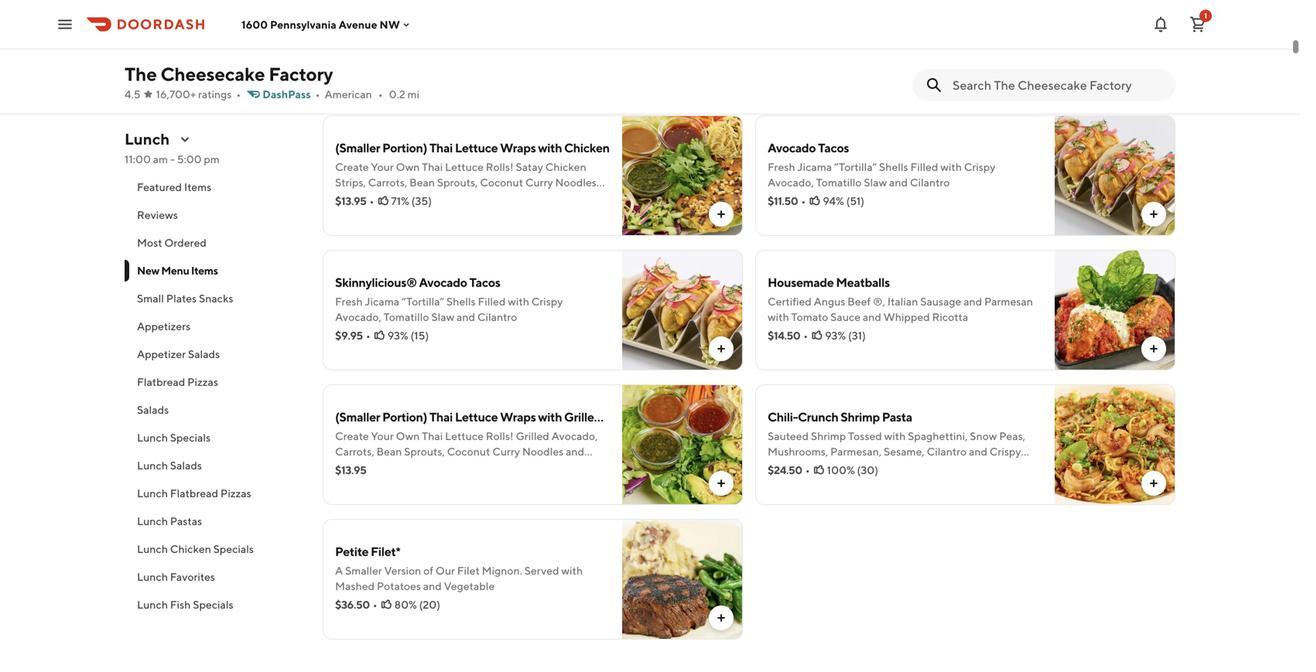 Task type: describe. For each thing, give the bounding box(es) containing it.
94%
[[823, 195, 845, 208]]

lunch for lunch pastas
[[137, 515, 168, 528]]

version
[[384, 565, 421, 578]]

$24.50
[[768, 464, 803, 477]]

pizzas inside button
[[221, 487, 251, 500]]

plates
[[166, 292, 197, 305]]

cheesecake
[[161, 63, 265, 85]]

mushrooms,
[[768, 446, 829, 458]]

crunch
[[798, 410, 839, 425]]

with inside chili-crunch shrimp pasta sauteed shrimp tossed with spaghettini, snow peas, mushrooms, parmesan, sesame, cilantro and crispy garlic
[[885, 430, 906, 443]]

spaghettini,
[[908, 430, 968, 443]]

skinnylicious® avocado tacos fresh jicama "tortilla" shells filled with crispy avocado, tomatillo slaw and cilantro
[[335, 275, 563, 324]]

tomatillo inside skinnylicious® avocado tacos fresh jicama "tortilla" shells filled with crispy avocado, tomatillo slaw and cilantro
[[384, 311, 429, 324]]

shells inside skinnylicious® avocado tacos fresh jicama "tortilla" shells filled with crispy avocado, tomatillo slaw and cilantro
[[447, 295, 476, 308]]

$11.50 •
[[768, 195, 806, 208]]

lunch flatbread pizzas button
[[125, 480, 304, 508]]

ratings
[[198, 88, 232, 101]]

small plates snacks button
[[125, 285, 304, 313]]

housemade
[[768, 275, 834, 290]]

the
[[125, 63, 157, 85]]

and inside chili-crunch shrimp pasta sauteed shrimp tossed with spaghettini, snow peas, mushrooms, parmesan, sesame, cilantro and crispy garlic
[[969, 446, 988, 458]]

sauce inside housemade meatballs certified angus beef ®, italian sausage and parmesan with tomato sauce and whipped ricotta
[[831, 311, 861, 324]]

–
[[604, 461, 609, 474]]

-
[[170, 153, 175, 166]]

cilantro for skinnylicious® avocado tacos
[[478, 311, 518, 324]]

wraps for grilled
[[500, 410, 536, 425]]

fresh inside avocado tacos fresh jicama "tortilla" shells filled with crispy avocado, tomatillo slaw and cilantro
[[768, 161, 796, 173]]

smaller
[[345, 565, 382, 578]]

crispy crab bites image
[[623, 0, 743, 101]]

ricotta
[[933, 311, 969, 324]]

cilantro inside avocado tacos fresh jicama "tortilla" shells filled with crispy avocado, tomatillo slaw and cilantro
[[910, 176, 950, 189]]

• for chili-crunch shrimp pasta
[[806, 464, 810, 477]]

menu
[[161, 264, 189, 277]]

coconut
[[447, 446, 490, 458]]

lunch for lunch salads
[[137, 460, 168, 472]]

tacos inside avocado tacos fresh jicama "tortilla" shells filled with crispy avocado, tomatillo slaw and cilantro
[[819, 141, 850, 155]]

your
[[371, 430, 394, 443]]

portion) for (smaller portion) thai lettuce wraps with chicken
[[383, 141, 427, 155]]

sauce inside crispy crab bites bite-sized little crab cakes served with mustard sauce
[[335, 41, 365, 54]]

71%
[[391, 195, 410, 208]]

• for (smaller portion) thai lettuce wraps with chicken
[[370, 195, 374, 208]]

pizzas inside button
[[187, 376, 218, 389]]

appetizer salads button
[[125, 341, 304, 369]]

"tortilla" inside skinnylicious® avocado tacos fresh jicama "tortilla" shells filled with crispy avocado, tomatillo slaw and cilantro
[[402, 295, 445, 308]]

sesame,
[[884, 446, 925, 458]]

add item to cart image for skinnylicious® avocado tacos
[[715, 343, 728, 355]]

mustard
[[537, 26, 579, 39]]

add item to cart image for chili-crunch shrimp pasta
[[1148, 478, 1161, 490]]

(35)
[[412, 195, 432, 208]]

slaw inside avocado tacos fresh jicama "tortilla" shells filled with crispy avocado, tomatillo slaw and cilantro
[[864, 176, 888, 189]]

curry
[[493, 446, 520, 458]]

notification bell image
[[1152, 15, 1171, 34]]

rolls!
[[486, 430, 514, 443]]

• down factory
[[316, 88, 320, 101]]

1 vertical spatial items
[[191, 264, 218, 277]]

add item to cart image for petite filet*
[[715, 612, 728, 625]]

$9.95
[[335, 329, 363, 342]]

bean
[[377, 446, 402, 458]]

lunch for lunch favorites
[[137, 571, 168, 584]]

93% for housemade
[[826, 329, 846, 342]]

carrots,
[[335, 446, 375, 458]]

0 vertical spatial chicken
[[565, 141, 610, 155]]

filled inside avocado tacos fresh jicama "tortilla" shells filled with crispy avocado, tomatillo slaw and cilantro
[[911, 161, 939, 173]]

factory
[[269, 63, 333, 85]]

three
[[436, 461, 465, 474]]

menus image
[[179, 133, 191, 146]]

avocado inside avocado tacos fresh jicama "tortilla" shells filled with crispy avocado, tomatillo slaw and cilantro
[[768, 141, 816, 155]]

spicy
[[515, 461, 541, 474]]

cakes
[[444, 26, 474, 39]]

(20)
[[419, 599, 441, 612]]

skinnylicious® avocado tacos image
[[623, 250, 743, 371]]

lunch for lunch specials
[[137, 432, 168, 444]]

1 horizontal spatial grilled
[[565, 410, 602, 425]]

sweet
[[376, 477, 407, 489]]

pasta
[[883, 410, 913, 425]]

certified
[[768, 295, 812, 308]]

with inside skinnylicious® avocado tacos fresh jicama "tortilla" shells filled with crispy avocado, tomatillo slaw and cilantro
[[508, 295, 530, 308]]

petite
[[335, 545, 369, 559]]

lunch for lunch
[[125, 130, 170, 148]]

• for petite filet*
[[373, 599, 378, 612]]

mignon.
[[482, 565, 523, 578]]

thai chili shrimp image
[[1055, 0, 1176, 101]]

ordered
[[164, 237, 207, 249]]

most ordered button
[[125, 229, 304, 257]]

of
[[424, 565, 434, 578]]

with inside crispy crab bites bite-sized little crab cakes served with mustard sauce
[[514, 26, 535, 39]]

11:00
[[125, 153, 151, 166]]

and inside petite filet* a smaller version of our filet mignon. served with mashed potatoes and vegetable
[[423, 580, 442, 593]]

1600
[[242, 18, 268, 31]]

specials inside button
[[170, 432, 211, 444]]

1 vertical spatial crab
[[418, 26, 442, 39]]

mi
[[408, 88, 420, 101]]

chili-crunch shrimp pasta sauteed shrimp tossed with spaghettini, snow peas, mushrooms, parmesan, sesame, cilantro and crispy garlic
[[768, 410, 1026, 474]]

93% for skinnylicious®
[[388, 329, 409, 342]]

• for skinnylicious® avocado tacos
[[366, 329, 371, 342]]

avocado inside skinnylicious® avocado tacos fresh jicama "tortilla" shells filled with crispy avocado, tomatillo slaw and cilantro
[[419, 275, 467, 290]]

0 horizontal spatial crab
[[372, 6, 399, 21]]

16,700+
[[156, 88, 196, 101]]

parmesan
[[985, 295, 1034, 308]]

pastas
[[170, 515, 202, 528]]

whipped
[[884, 311, 931, 324]]

avocado inside the (smaller portion) thai lettuce wraps with grilled avocado create your own thai lettuce rolls! grilled avocado, carrots, bean sprouts, coconut curry noodles and lettuce leaves with three delicious spicy thai sauces – peanut, sweet red chili and tamarind-cashew
[[604, 410, 652, 425]]

pennsylvania
[[270, 18, 337, 31]]

0 vertical spatial shrimp
[[841, 410, 880, 425]]

tomatillo inside avocado tacos fresh jicama "tortilla" shells filled with crispy avocado, tomatillo slaw and cilantro
[[817, 176, 862, 189]]

bites
[[401, 6, 429, 21]]

leaves
[[376, 461, 410, 474]]

chicken inside button
[[170, 543, 211, 556]]

sauces
[[567, 461, 602, 474]]

avocado, inside skinnylicious® avocado tacos fresh jicama "tortilla" shells filled with crispy avocado, tomatillo slaw and cilantro
[[335, 311, 382, 324]]

most
[[137, 237, 162, 249]]

• down the cheesecake factory
[[236, 88, 241, 101]]

avocado, inside the (smaller portion) thai lettuce wraps with grilled avocado create your own thai lettuce rolls! grilled avocado, carrots, bean sprouts, coconut curry noodles and lettuce leaves with three delicious spicy thai sauces – peanut, sweet red chili and tamarind-cashew
[[552, 430, 598, 443]]

(51)
[[847, 195, 865, 208]]

sprouts,
[[404, 446, 445, 458]]

crispy inside crispy crab bites bite-sized little crab cakes served with mustard sauce
[[335, 6, 370, 21]]

$14.50
[[768, 329, 801, 342]]

snacks
[[199, 292, 233, 305]]

crispy crab bites bite-sized little crab cakes served with mustard sauce
[[335, 6, 579, 54]]

lunch favorites button
[[125, 564, 304, 592]]

(smaller portion) thai lettuce wraps with chicken
[[335, 141, 610, 155]]

parmesan,
[[831, 446, 882, 458]]

nw
[[380, 18, 400, 31]]

italian
[[888, 295, 919, 308]]

filled inside skinnylicious® avocado tacos fresh jicama "tortilla" shells filled with crispy avocado, tomatillo slaw and cilantro
[[478, 295, 506, 308]]

1600 pennsylvania avenue nw
[[242, 18, 400, 31]]

tomato
[[792, 311, 829, 324]]

(15)
[[411, 329, 429, 342]]



Task type: vqa. For each thing, say whether or not it's contained in the screenshot.
Morning
no



Task type: locate. For each thing, give the bounding box(es) containing it.
0 horizontal spatial grilled
[[516, 430, 550, 443]]

pizzas down lunch salads button
[[221, 487, 251, 500]]

and inside skinnylicious® avocado tacos fresh jicama "tortilla" shells filled with crispy avocado, tomatillo slaw and cilantro
[[457, 311, 475, 324]]

1 horizontal spatial sauce
[[831, 311, 861, 324]]

pizzas down appetizer salads button
[[187, 376, 218, 389]]

cilantro for chili-crunch shrimp pasta
[[927, 446, 967, 458]]

1 vertical spatial jicama
[[365, 295, 400, 308]]

0 vertical spatial salads
[[188, 348, 220, 361]]

1 button
[[1183, 9, 1214, 40]]

specials down lunch pastas button
[[213, 543, 254, 556]]

$14.50 •
[[768, 329, 809, 342]]

1 horizontal spatial slaw
[[864, 176, 888, 189]]

sauteed
[[768, 430, 809, 443]]

with inside avocado tacos fresh jicama "tortilla" shells filled with crispy avocado, tomatillo slaw and cilantro
[[941, 161, 962, 173]]

jicama inside skinnylicious® avocado tacos fresh jicama "tortilla" shells filled with crispy avocado, tomatillo slaw and cilantro
[[365, 295, 400, 308]]

lunch for lunch fish specials
[[137, 599, 168, 612]]

lunch inside button
[[137, 432, 168, 444]]

2 93% from the left
[[826, 329, 846, 342]]

add item to cart image for (smaller portion) thai lettuce wraps with grilled avocado
[[715, 478, 728, 490]]

snow
[[970, 430, 998, 443]]

cashew
[[527, 477, 567, 489]]

avocado up (15)
[[419, 275, 467, 290]]

salads up lunch flatbread pizzas
[[170, 460, 202, 472]]

cilantro
[[910, 176, 950, 189], [478, 311, 518, 324], [927, 446, 967, 458]]

0 vertical spatial served
[[477, 26, 511, 39]]

1 vertical spatial shrimp
[[811, 430, 847, 443]]

reviews
[[137, 209, 178, 221]]

skinnylicious®
[[335, 275, 417, 290]]

served right mignon.
[[525, 565, 560, 578]]

1 vertical spatial chicken
[[170, 543, 211, 556]]

1 vertical spatial wraps
[[500, 410, 536, 425]]

1 horizontal spatial chicken
[[565, 141, 610, 155]]

chicken
[[565, 141, 610, 155], [170, 543, 211, 556]]

specials for fish
[[193, 599, 234, 612]]

0 horizontal spatial shells
[[447, 295, 476, 308]]

jicama
[[798, 161, 832, 173], [365, 295, 400, 308]]

shrimp up tossed
[[841, 410, 880, 425]]

(smaller portion) thai lettuce wraps with chicken image
[[623, 115, 743, 236]]

with inside petite filet* a smaller version of our filet mignon. served with mashed potatoes and vegetable
[[562, 565, 583, 578]]

salads for appetizer salads
[[188, 348, 220, 361]]

1 horizontal spatial served
[[525, 565, 560, 578]]

sauce down the bite-
[[335, 41, 365, 54]]

1 vertical spatial tomatillo
[[384, 311, 429, 324]]

portion) up own
[[383, 410, 427, 425]]

portion) up 71%
[[383, 141, 427, 155]]

angus
[[814, 295, 846, 308]]

®,
[[873, 295, 886, 308]]

80% (20)
[[395, 599, 441, 612]]

served right cakes at the left of the page
[[477, 26, 511, 39]]

small
[[137, 292, 164, 305]]

0 horizontal spatial avocado,
[[335, 311, 382, 324]]

• down mushrooms,
[[806, 464, 810, 477]]

1 vertical spatial $13.95
[[335, 464, 367, 477]]

1 horizontal spatial shells
[[880, 161, 909, 173]]

0 vertical spatial avocado,
[[768, 176, 814, 189]]

• down "tomato"
[[804, 329, 809, 342]]

chili-crunch shrimp pasta image
[[1055, 385, 1176, 506]]

0 vertical spatial avocado
[[768, 141, 816, 155]]

0 vertical spatial $13.95
[[335, 195, 367, 208]]

salads button
[[125, 396, 304, 424]]

1 horizontal spatial tacos
[[819, 141, 850, 155]]

1 portion) from the top
[[383, 141, 427, 155]]

american • 0.2 mi
[[325, 88, 420, 101]]

own
[[396, 430, 420, 443]]

0 horizontal spatial chicken
[[170, 543, 211, 556]]

1 vertical spatial salads
[[137, 404, 169, 417]]

lunch specials
[[137, 432, 211, 444]]

salads for lunch salads
[[170, 460, 202, 472]]

1 vertical spatial served
[[525, 565, 560, 578]]

2 vertical spatial specials
[[193, 599, 234, 612]]

portion) for (smaller portion) thai lettuce wraps with grilled avocado create your own thai lettuce rolls! grilled avocado, carrots, bean sprouts, coconut curry noodles and lettuce leaves with three delicious spicy thai sauces – peanut, sweet red chili and tamarind-cashew
[[383, 410, 427, 425]]

favorites
[[170, 571, 215, 584]]

lunch up 11:00
[[125, 130, 170, 148]]

avocado tacos fresh jicama "tortilla" shells filled with crispy avocado, tomatillo slaw and cilantro
[[768, 141, 996, 189]]

flatbread inside flatbread pizzas button
[[137, 376, 185, 389]]

specials down lunch favorites button at left bottom
[[193, 599, 234, 612]]

$13.95 for $13.95
[[335, 464, 367, 477]]

peanut,
[[335, 477, 373, 489]]

1 horizontal spatial jicama
[[798, 161, 832, 173]]

0 vertical spatial cilantro
[[910, 176, 950, 189]]

0 vertical spatial jicama
[[798, 161, 832, 173]]

1 horizontal spatial pizzas
[[221, 487, 251, 500]]

1 vertical spatial avocado,
[[335, 311, 382, 324]]

(smaller portion) thai lettuce wraps with grilled avocado image
[[623, 385, 743, 506]]

1 horizontal spatial crab
[[418, 26, 442, 39]]

0 vertical spatial crab
[[372, 6, 399, 21]]

items down 5:00
[[184, 181, 212, 194]]

jicama inside avocado tacos fresh jicama "tortilla" shells filled with crispy avocado, tomatillo slaw and cilantro
[[798, 161, 832, 173]]

0 horizontal spatial fresh
[[335, 295, 363, 308]]

avocado tacos image
[[1055, 115, 1176, 236]]

specials up "lunch salads"
[[170, 432, 211, 444]]

$13.95 down carrots,
[[335, 464, 367, 477]]

grilled up sauces
[[565, 410, 602, 425]]

16,700+ ratings •
[[156, 88, 241, 101]]

fresh up $11.50
[[768, 161, 796, 173]]

mashed
[[335, 580, 375, 593]]

0 vertical spatial sauce
[[335, 41, 365, 54]]

sized
[[360, 26, 387, 39]]

avocado, up $9.95 • on the left bottom of page
[[335, 311, 382, 324]]

portion) inside the (smaller portion) thai lettuce wraps with grilled avocado create your own thai lettuce rolls! grilled avocado, carrots, bean sprouts, coconut curry noodles and lettuce leaves with three delicious spicy thai sauces – peanut, sweet red chili and tamarind-cashew
[[383, 410, 427, 425]]

2 wraps from the top
[[500, 410, 536, 425]]

0 vertical spatial specials
[[170, 432, 211, 444]]

appetizers
[[137, 320, 191, 333]]

lunch up "lunch salads"
[[137, 432, 168, 444]]

0 vertical spatial fresh
[[768, 161, 796, 173]]

93% left (15)
[[388, 329, 409, 342]]

garlic
[[768, 461, 798, 474]]

1 vertical spatial (smaller
[[335, 410, 380, 425]]

items
[[184, 181, 212, 194], [191, 264, 218, 277]]

1 horizontal spatial filled
[[911, 161, 939, 173]]

$9.95 •
[[335, 329, 371, 342]]

add item to cart image
[[715, 208, 728, 221], [715, 478, 728, 490], [1148, 478, 1161, 490], [715, 612, 728, 625]]

add item to cart image for (smaller portion) thai lettuce wraps with chicken
[[715, 208, 728, 221]]

flatbread inside 'lunch flatbread pizzas' button
[[170, 487, 218, 500]]

slaw inside skinnylicious® avocado tacos fresh jicama "tortilla" shells filled with crispy avocado, tomatillo slaw and cilantro
[[432, 311, 455, 324]]

$11.50
[[768, 195, 799, 208]]

jicama down skinnylicious®
[[365, 295, 400, 308]]

0 horizontal spatial "tortilla"
[[402, 295, 445, 308]]

lunch salads
[[137, 460, 202, 472]]

0 horizontal spatial tomatillo
[[384, 311, 429, 324]]

1 items, open order cart image
[[1189, 15, 1208, 34]]

lunch fish specials
[[137, 599, 234, 612]]

2 vertical spatial salads
[[170, 460, 202, 472]]

housemade meatballs image
[[1055, 250, 1176, 371]]

salads inside the 'salads' "button"
[[137, 404, 169, 417]]

0 horizontal spatial jicama
[[365, 295, 400, 308]]

lunch down lunch pastas
[[137, 543, 168, 556]]

avocado up $11.50 •
[[768, 141, 816, 155]]

1 vertical spatial avocado
[[419, 275, 467, 290]]

$36.50
[[335, 599, 370, 612]]

create
[[335, 430, 369, 443]]

lunch left pastas
[[137, 515, 168, 528]]

shrimp
[[841, 410, 880, 425], [811, 430, 847, 443]]

served
[[477, 26, 511, 39], [525, 565, 560, 578]]

salads inside lunch salads button
[[170, 460, 202, 472]]

crab up sized
[[372, 6, 399, 21]]

1 vertical spatial flatbread
[[170, 487, 218, 500]]

93%
[[388, 329, 409, 342], [826, 329, 846, 342]]

2 vertical spatial cilantro
[[927, 446, 967, 458]]

sauce up 93% (31) on the bottom right
[[831, 311, 861, 324]]

specials
[[170, 432, 211, 444], [213, 543, 254, 556], [193, 599, 234, 612]]

0 vertical spatial "tortilla"
[[835, 161, 877, 173]]

•
[[236, 88, 241, 101], [316, 88, 320, 101], [378, 88, 383, 101], [370, 195, 374, 208], [802, 195, 806, 208], [366, 329, 371, 342], [804, 329, 809, 342], [806, 464, 810, 477], [373, 599, 378, 612]]

$13.95 for $13.95 •
[[335, 195, 367, 208]]

fresh
[[768, 161, 796, 173], [335, 295, 363, 308]]

• right $11.50
[[802, 195, 806, 208]]

• right $36.50
[[373, 599, 378, 612]]

flatbread up pastas
[[170, 487, 218, 500]]

tossed
[[849, 430, 883, 443]]

with inside housemade meatballs certified angus beef ®, italian sausage and parmesan with tomato sauce and whipped ricotta
[[768, 311, 790, 324]]

1 vertical spatial grilled
[[516, 430, 550, 443]]

small plates snacks
[[137, 292, 233, 305]]

0 vertical spatial flatbread
[[137, 376, 185, 389]]

1 vertical spatial pizzas
[[221, 487, 251, 500]]

1 vertical spatial portion)
[[383, 410, 427, 425]]

delicious
[[467, 461, 512, 474]]

chili-
[[768, 410, 798, 425]]

(smaller up the create
[[335, 410, 380, 425]]

1 vertical spatial fresh
[[335, 295, 363, 308]]

tomatillo up the 93% (15)
[[384, 311, 429, 324]]

wraps for chicken
[[500, 141, 536, 155]]

2 vertical spatial avocado,
[[552, 430, 598, 443]]

2 vertical spatial avocado
[[604, 410, 652, 425]]

lunch
[[125, 130, 170, 148], [137, 432, 168, 444], [137, 460, 168, 472], [137, 487, 168, 500], [137, 515, 168, 528], [137, 543, 168, 556], [137, 571, 168, 584], [137, 599, 168, 612]]

sauce
[[335, 41, 365, 54], [831, 311, 861, 324]]

specials for chicken
[[213, 543, 254, 556]]

add item to cart image
[[1148, 208, 1161, 221], [715, 343, 728, 355], [1148, 343, 1161, 355]]

items right menu
[[191, 264, 218, 277]]

2 portion) from the top
[[383, 410, 427, 425]]

5:00
[[177, 153, 202, 166]]

0 vertical spatial shells
[[880, 161, 909, 173]]

lunch for lunch chicken specials
[[137, 543, 168, 556]]

lunch down "lunch salads"
[[137, 487, 168, 500]]

1 vertical spatial shells
[[447, 295, 476, 308]]

grilled up noodles
[[516, 430, 550, 443]]

0 vertical spatial pizzas
[[187, 376, 218, 389]]

1 horizontal spatial "tortilla"
[[835, 161, 877, 173]]

"tortilla" inside avocado tacos fresh jicama "tortilla" shells filled with crispy avocado, tomatillo slaw and cilantro
[[835, 161, 877, 173]]

• for housemade meatballs
[[804, 329, 809, 342]]

shrimp down crunch
[[811, 430, 847, 443]]

filet*
[[371, 545, 401, 559]]

lunch salads button
[[125, 452, 304, 480]]

1 horizontal spatial 93%
[[826, 329, 846, 342]]

2 (smaller from the top
[[335, 410, 380, 425]]

1 vertical spatial filled
[[478, 295, 506, 308]]

tomatillo
[[817, 176, 862, 189], [384, 311, 429, 324]]

pizzas
[[187, 376, 218, 389], [221, 487, 251, 500]]

fresh inside skinnylicious® avocado tacos fresh jicama "tortilla" shells filled with crispy avocado, tomatillo slaw and cilantro
[[335, 295, 363, 308]]

our
[[436, 565, 455, 578]]

flatbread down appetizer
[[137, 376, 185, 389]]

little
[[389, 26, 415, 39]]

1 (smaller from the top
[[335, 141, 380, 155]]

salads up the lunch specials
[[137, 404, 169, 417]]

add item to cart image for avocado tacos
[[1148, 208, 1161, 221]]

lettuce
[[455, 141, 498, 155], [455, 410, 498, 425], [445, 430, 484, 443], [335, 461, 374, 474]]

avocado, up sauces
[[552, 430, 598, 443]]

0 vertical spatial slaw
[[864, 176, 888, 189]]

93% left (31)
[[826, 329, 846, 342]]

(smaller inside the (smaller portion) thai lettuce wraps with grilled avocado create your own thai lettuce rolls! grilled avocado, carrots, bean sprouts, coconut curry noodles and lettuce leaves with three delicious spicy thai sauces – peanut, sweet red chili and tamarind-cashew
[[335, 410, 380, 425]]

• left 71%
[[370, 195, 374, 208]]

0 vertical spatial wraps
[[500, 141, 536, 155]]

(smaller for (smaller portion) thai lettuce wraps with chicken
[[335, 141, 380, 155]]

lunch fish specials button
[[125, 592, 304, 619]]

flatbread pizzas
[[137, 376, 218, 389]]

bite-
[[335, 26, 360, 39]]

and inside avocado tacos fresh jicama "tortilla" shells filled with crispy avocado, tomatillo slaw and cilantro
[[890, 176, 908, 189]]

pm
[[204, 153, 220, 166]]

1 vertical spatial cilantro
[[478, 311, 518, 324]]

1 vertical spatial slaw
[[432, 311, 455, 324]]

salads inside appetizer salads button
[[188, 348, 220, 361]]

0 horizontal spatial avocado
[[419, 275, 467, 290]]

"tortilla" up (51)
[[835, 161, 877, 173]]

1 horizontal spatial tomatillo
[[817, 176, 862, 189]]

lunch left favorites
[[137, 571, 168, 584]]

100% (30)
[[828, 464, 879, 477]]

cilantro inside chili-crunch shrimp pasta sauteed shrimp tossed with spaghettini, snow peas, mushrooms, parmesan, sesame, cilantro and crispy garlic
[[927, 446, 967, 458]]

lunch down the lunch specials
[[137, 460, 168, 472]]

items inside button
[[184, 181, 212, 194]]

(smaller
[[335, 141, 380, 155], [335, 410, 380, 425]]

sausage
[[921, 295, 962, 308]]

0 vertical spatial grilled
[[565, 410, 602, 425]]

shells
[[880, 161, 909, 173], [447, 295, 476, 308]]

lunch chicken specials
[[137, 543, 254, 556]]

1 vertical spatial tacos
[[470, 275, 501, 290]]

and
[[890, 176, 908, 189], [964, 295, 983, 308], [457, 311, 475, 324], [863, 311, 882, 324], [566, 446, 585, 458], [969, 446, 988, 458], [456, 477, 475, 489], [423, 580, 442, 593]]

beef
[[848, 295, 871, 308]]

"tortilla" up (15)
[[402, 295, 445, 308]]

vegetable
[[444, 580, 495, 593]]

2 $13.95 from the top
[[335, 464, 367, 477]]

tomatillo up "94% (51)"
[[817, 176, 862, 189]]

93% (31)
[[826, 329, 866, 342]]

• left 0.2
[[378, 88, 383, 101]]

1 wraps from the top
[[500, 141, 536, 155]]

crispy inside chili-crunch shrimp pasta sauteed shrimp tossed with spaghettini, snow peas, mushrooms, parmesan, sesame, cilantro and crispy garlic
[[990, 446, 1022, 458]]

$13.95 left 71%
[[335, 195, 367, 208]]

(smaller up $13.95 • at the left of page
[[335, 141, 380, 155]]

100%
[[828, 464, 855, 477]]

a
[[335, 565, 343, 578]]

served inside petite filet* a smaller version of our filet mignon. served with mashed potatoes and vegetable
[[525, 565, 560, 578]]

0 vertical spatial portion)
[[383, 141, 427, 155]]

0 horizontal spatial sauce
[[335, 41, 365, 54]]

93% (15)
[[388, 329, 429, 342]]

• for avocado tacos
[[802, 195, 806, 208]]

• right '$9.95'
[[366, 329, 371, 342]]

jicama up the 94%
[[798, 161, 832, 173]]

0 horizontal spatial served
[[477, 26, 511, 39]]

0 horizontal spatial filled
[[478, 295, 506, 308]]

0 horizontal spatial 93%
[[388, 329, 409, 342]]

tacos inside skinnylicious® avocado tacos fresh jicama "tortilla" shells filled with crispy avocado, tomatillo slaw and cilantro
[[470, 275, 501, 290]]

lunch inside button
[[137, 487, 168, 500]]

1 93% from the left
[[388, 329, 409, 342]]

lunch left "fish"
[[137, 599, 168, 612]]

shells inside avocado tacos fresh jicama "tortilla" shells filled with crispy avocado, tomatillo slaw and cilantro
[[880, 161, 909, 173]]

open menu image
[[56, 15, 74, 34]]

2 horizontal spatial avocado,
[[768, 176, 814, 189]]

0 horizontal spatial tacos
[[470, 275, 501, 290]]

1 $13.95 from the top
[[335, 195, 367, 208]]

0 horizontal spatial slaw
[[432, 311, 455, 324]]

salads down appetizers button
[[188, 348, 220, 361]]

1 vertical spatial sauce
[[831, 311, 861, 324]]

1 vertical spatial "tortilla"
[[402, 295, 445, 308]]

lunch specials button
[[125, 424, 304, 452]]

0 vertical spatial filled
[[911, 161, 939, 173]]

fish
[[170, 599, 191, 612]]

reviews button
[[125, 201, 304, 229]]

0 vertical spatial tomatillo
[[817, 176, 862, 189]]

(smaller for (smaller portion) thai lettuce wraps with grilled avocado create your own thai lettuce rolls! grilled avocado, carrots, bean sprouts, coconut curry noodles and lettuce leaves with three delicious spicy thai sauces – peanut, sweet red chili and tamarind-cashew
[[335, 410, 380, 425]]

1 horizontal spatial avocado
[[604, 410, 652, 425]]

0 vertical spatial (smaller
[[335, 141, 380, 155]]

avocado, inside avocado tacos fresh jicama "tortilla" shells filled with crispy avocado, tomatillo slaw and cilantro
[[768, 176, 814, 189]]

(30)
[[858, 464, 879, 477]]

1 horizontal spatial fresh
[[768, 161, 796, 173]]

2 horizontal spatial avocado
[[768, 141, 816, 155]]

crispy inside skinnylicious® avocado tacos fresh jicama "tortilla" shells filled with crispy avocado, tomatillo slaw and cilantro
[[532, 295, 563, 308]]

am
[[153, 153, 168, 166]]

Item Search search field
[[953, 77, 1164, 94]]

add item to cart image for housemade meatballs
[[1148, 343, 1161, 355]]

0 horizontal spatial pizzas
[[187, 376, 218, 389]]

cilantro inside skinnylicious® avocado tacos fresh jicama "tortilla" shells filled with crispy avocado, tomatillo slaw and cilantro
[[478, 311, 518, 324]]

1 horizontal spatial avocado,
[[552, 430, 598, 443]]

lunch chicken specials button
[[125, 536, 304, 564]]

crab down 'bites'
[[418, 26, 442, 39]]

petite filet* image
[[623, 520, 743, 640]]

1 vertical spatial specials
[[213, 543, 254, 556]]

wraps inside the (smaller portion) thai lettuce wraps with grilled avocado create your own thai lettuce rolls! grilled avocado, carrots, bean sprouts, coconut curry noodles and lettuce leaves with three delicious spicy thai sauces – peanut, sweet red chili and tamarind-cashew
[[500, 410, 536, 425]]

0 vertical spatial tacos
[[819, 141, 850, 155]]

0 vertical spatial items
[[184, 181, 212, 194]]

fresh down skinnylicious®
[[335, 295, 363, 308]]

filet
[[457, 565, 480, 578]]

served inside crispy crab bites bite-sized little crab cakes served with mustard sauce
[[477, 26, 511, 39]]

avocado, up $11.50 •
[[768, 176, 814, 189]]

avocado up –
[[604, 410, 652, 425]]

lunch for lunch flatbread pizzas
[[137, 487, 168, 500]]

crispy inside avocado tacos fresh jicama "tortilla" shells filled with crispy avocado, tomatillo slaw and cilantro
[[965, 161, 996, 173]]



